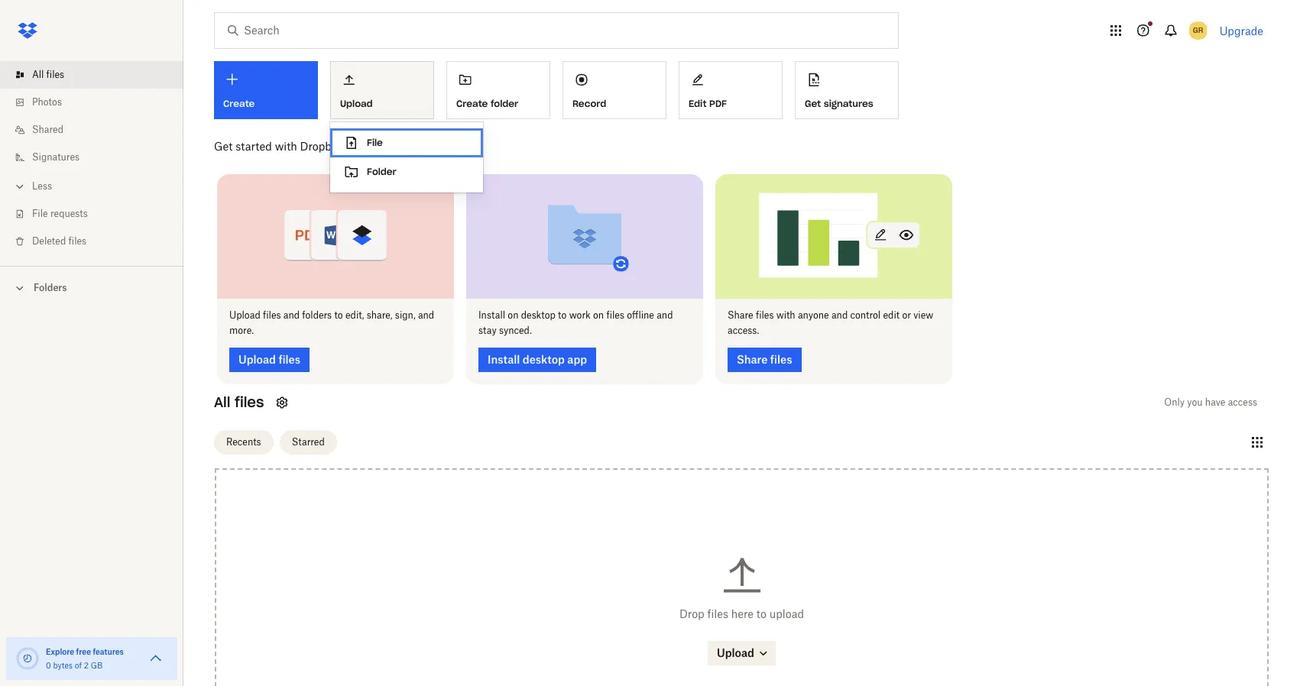 Task type: locate. For each thing, give the bounding box(es) containing it.
signatures link
[[12, 144, 183, 171]]

2
[[84, 661, 89, 671]]

upload inside "dropdown button"
[[340, 98, 373, 109]]

0 vertical spatial all files
[[32, 69, 64, 80]]

and left folders in the left top of the page
[[283, 309, 300, 321]]

file menu item
[[330, 128, 483, 158]]

get left started on the top left
[[214, 140, 233, 153]]

1 horizontal spatial all
[[214, 393, 230, 411]]

edit
[[689, 98, 707, 109]]

0 horizontal spatial on
[[508, 309, 519, 321]]

1 vertical spatial file
[[32, 208, 48, 219]]

access.
[[728, 325, 759, 336]]

0 vertical spatial all
[[32, 69, 44, 80]]

create folder button
[[447, 61, 550, 119]]

files up the "photos"
[[46, 69, 64, 80]]

get
[[805, 98, 821, 109], [214, 140, 233, 153]]

upload up dropbox
[[340, 98, 373, 109]]

upload up "more."
[[229, 309, 261, 321]]

1 vertical spatial all files
[[214, 393, 264, 411]]

to
[[334, 309, 343, 321], [558, 309, 567, 321], [757, 608, 767, 621]]

1 vertical spatial with
[[777, 309, 796, 321]]

explore free features 0 bytes of 2 gb
[[46, 648, 124, 671]]

files right deleted
[[68, 235, 86, 247]]

folders button
[[0, 276, 183, 299]]

1 horizontal spatial with
[[777, 309, 796, 321]]

files inside deleted files link
[[68, 235, 86, 247]]

folders
[[302, 309, 332, 321]]

files right share
[[756, 309, 774, 321]]

to inside install on desktop to work on files offline and stay synced.
[[558, 309, 567, 321]]

all
[[32, 69, 44, 80], [214, 393, 230, 411]]

control
[[851, 309, 881, 321]]

1 vertical spatial get
[[214, 140, 233, 153]]

with for files
[[777, 309, 796, 321]]

1 horizontal spatial file
[[367, 137, 383, 148]]

3 and from the left
[[657, 309, 673, 321]]

1 horizontal spatial on
[[593, 309, 604, 321]]

files left folders in the left top of the page
[[263, 309, 281, 321]]

4 and from the left
[[832, 309, 848, 321]]

signatures
[[32, 151, 80, 163]]

record button
[[563, 61, 667, 119]]

to left "work"
[[558, 309, 567, 321]]

on
[[508, 309, 519, 321], [593, 309, 604, 321]]

share files with anyone and control edit or view access.
[[728, 309, 934, 336]]

on up synced.
[[508, 309, 519, 321]]

get signatures
[[805, 98, 874, 109]]

files inside share files with anyone and control edit or view access.
[[756, 309, 774, 321]]

edit pdf
[[689, 98, 727, 109]]

quota usage element
[[15, 647, 40, 671]]

0 horizontal spatial with
[[275, 140, 297, 153]]

1 vertical spatial upload
[[229, 309, 261, 321]]

1 horizontal spatial get
[[805, 98, 821, 109]]

0 horizontal spatial all
[[32, 69, 44, 80]]

with right started on the top left
[[275, 140, 297, 153]]

upload button
[[330, 61, 434, 119]]

with
[[275, 140, 297, 153], [777, 309, 796, 321]]

to right here
[[757, 608, 767, 621]]

1 horizontal spatial upload
[[340, 98, 373, 109]]

list
[[0, 52, 183, 266]]

or
[[903, 309, 911, 321]]

all inside all files "link"
[[32, 69, 44, 80]]

all up recents
[[214, 393, 230, 411]]

1 horizontal spatial to
[[558, 309, 567, 321]]

0 vertical spatial upload
[[340, 98, 373, 109]]

0 horizontal spatial upload
[[229, 309, 261, 321]]

1 and from the left
[[283, 309, 300, 321]]

recents
[[226, 437, 261, 448]]

all files up the "photos"
[[32, 69, 64, 80]]

upload files and folders to edit, share, sign, and more.
[[229, 309, 434, 336]]

2 horizontal spatial to
[[757, 608, 767, 621]]

file up the "folder"
[[367, 137, 383, 148]]

share
[[728, 309, 754, 321]]

all files
[[32, 69, 64, 80], [214, 393, 264, 411]]

files left offline
[[607, 309, 625, 321]]

dropbox
[[300, 140, 343, 153]]

on right "work"
[[593, 309, 604, 321]]

record
[[573, 98, 607, 109]]

all up the "photos"
[[32, 69, 44, 80]]

get inside button
[[805, 98, 821, 109]]

1 vertical spatial all
[[214, 393, 230, 411]]

to inside upload files and folders to edit, share, sign, and more.
[[334, 309, 343, 321]]

and right the sign,
[[418, 309, 434, 321]]

0 horizontal spatial get
[[214, 140, 233, 153]]

and left control
[[832, 309, 848, 321]]

0 horizontal spatial file
[[32, 208, 48, 219]]

with inside share files with anyone and control edit or view access.
[[777, 309, 796, 321]]

work
[[569, 309, 591, 321]]

files inside upload files and folders to edit, share, sign, and more.
[[263, 309, 281, 321]]

files left here
[[708, 608, 729, 621]]

and
[[283, 309, 300, 321], [418, 309, 434, 321], [657, 309, 673, 321], [832, 309, 848, 321]]

access
[[1228, 396, 1258, 408]]

get left signatures
[[805, 98, 821, 109]]

all files up recents
[[214, 393, 264, 411]]

deleted files
[[32, 235, 86, 247]]

0 horizontal spatial all files
[[32, 69, 64, 80]]

have
[[1206, 396, 1226, 408]]

to for install on desktop to work on files offline and stay synced.
[[558, 309, 567, 321]]

file inside menu item
[[367, 137, 383, 148]]

to left "edit,"
[[334, 309, 343, 321]]

and inside share files with anyone and control edit or view access.
[[832, 309, 848, 321]]

0 horizontal spatial to
[[334, 309, 343, 321]]

0 vertical spatial with
[[275, 140, 297, 153]]

synced.
[[499, 325, 532, 336]]

0 vertical spatial file
[[367, 137, 383, 148]]

less
[[32, 180, 52, 192]]

sign,
[[395, 309, 416, 321]]

and right offline
[[657, 309, 673, 321]]

photos
[[32, 96, 62, 108]]

upload
[[340, 98, 373, 109], [229, 309, 261, 321]]

file down less
[[32, 208, 48, 219]]

edit pdf button
[[679, 61, 783, 119]]

0 vertical spatial get
[[805, 98, 821, 109]]

file inside "link"
[[32, 208, 48, 219]]

upload for upload
[[340, 98, 373, 109]]

file
[[367, 137, 383, 148], [32, 208, 48, 219]]

with for started
[[275, 140, 297, 153]]

features
[[93, 648, 124, 657]]

with left anyone
[[777, 309, 796, 321]]

upload inside upload files and folders to edit, share, sign, and more.
[[229, 309, 261, 321]]

all files list item
[[0, 61, 183, 89]]

create
[[456, 98, 488, 109]]

files
[[46, 69, 64, 80], [68, 235, 86, 247], [263, 309, 281, 321], [607, 309, 625, 321], [756, 309, 774, 321], [235, 393, 264, 411], [708, 608, 729, 621]]

share,
[[367, 309, 393, 321]]

and inside install on desktop to work on files offline and stay synced.
[[657, 309, 673, 321]]

starred button
[[280, 430, 337, 455]]

2 on from the left
[[593, 309, 604, 321]]

free
[[76, 648, 91, 657]]



Task type: vqa. For each thing, say whether or not it's contained in the screenshot.
synced.
yes



Task type: describe. For each thing, give the bounding box(es) containing it.
signatures
[[824, 98, 874, 109]]

to for drop files here to upload
[[757, 608, 767, 621]]

1 horizontal spatial all files
[[214, 393, 264, 411]]

get started with dropbox
[[214, 140, 343, 153]]

requests
[[50, 208, 88, 219]]

offline
[[627, 309, 654, 321]]

shared
[[32, 124, 63, 135]]

here
[[732, 608, 754, 621]]

only
[[1165, 396, 1185, 408]]

file for file requests
[[32, 208, 48, 219]]

1 on from the left
[[508, 309, 519, 321]]

edit
[[883, 309, 900, 321]]

get for get signatures
[[805, 98, 821, 109]]

all files inside "link"
[[32, 69, 64, 80]]

only you have access
[[1165, 396, 1258, 408]]

files inside install on desktop to work on files offline and stay synced.
[[607, 309, 625, 321]]

folder
[[491, 98, 518, 109]]

edit,
[[346, 309, 364, 321]]

stay
[[479, 325, 497, 336]]

drop files here to upload
[[680, 608, 804, 621]]

started
[[236, 140, 272, 153]]

files inside all files "link"
[[46, 69, 64, 80]]

folder menu item
[[330, 158, 483, 187]]

list containing all files
[[0, 52, 183, 266]]

less image
[[12, 179, 28, 194]]

file requests link
[[12, 200, 183, 228]]

0
[[46, 661, 51, 671]]

all files link
[[12, 61, 183, 89]]

anyone
[[798, 309, 829, 321]]

folders
[[34, 282, 67, 294]]

bytes
[[53, 661, 73, 671]]

drop
[[680, 608, 705, 621]]

more.
[[229, 325, 254, 336]]

deleted
[[32, 235, 66, 247]]

upgrade link
[[1220, 24, 1264, 37]]

install on desktop to work on files offline and stay synced.
[[479, 309, 673, 336]]

install
[[479, 309, 505, 321]]

upgrade
[[1220, 24, 1264, 37]]

of
[[75, 661, 82, 671]]

deleted files link
[[12, 228, 183, 255]]

folder
[[367, 166, 397, 177]]

photos link
[[12, 89, 183, 116]]

2 and from the left
[[418, 309, 434, 321]]

files up recents
[[235, 393, 264, 411]]

pdf
[[710, 98, 727, 109]]

shared link
[[12, 116, 183, 144]]

desktop
[[521, 309, 556, 321]]

recents button
[[214, 430, 273, 455]]

dropbox image
[[12, 15, 43, 46]]

starred
[[292, 437, 325, 448]]

view
[[914, 309, 934, 321]]

file for file
[[367, 137, 383, 148]]

explore
[[46, 648, 74, 657]]

you
[[1188, 396, 1203, 408]]

file requests
[[32, 208, 88, 219]]

get for get started with dropbox
[[214, 140, 233, 153]]

upload
[[770, 608, 804, 621]]

gb
[[91, 661, 103, 671]]

upload for upload files and folders to edit, share, sign, and more.
[[229, 309, 261, 321]]

create folder
[[456, 98, 518, 109]]

get signatures button
[[795, 61, 899, 119]]



